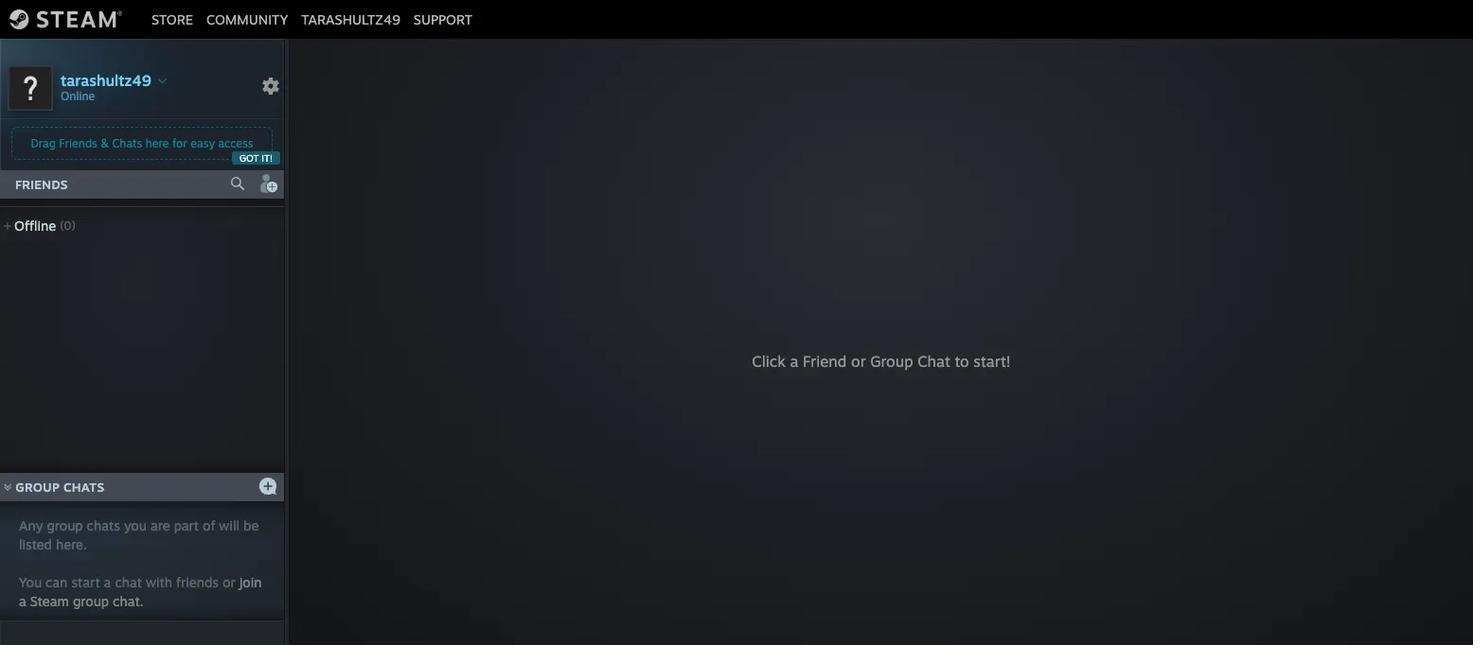 Task type: vqa. For each thing, say whether or not it's contained in the screenshot.
The 'Click'
yes



Task type: locate. For each thing, give the bounding box(es) containing it.
here.
[[56, 537, 87, 553]]

chats up chats
[[63, 480, 105, 495]]

0 horizontal spatial tarashultz49
[[61, 71, 151, 89]]

be
[[243, 518, 259, 534]]

can
[[46, 575, 68, 591]]

0 horizontal spatial group
[[15, 480, 60, 495]]

friends
[[176, 575, 219, 591]]

1 vertical spatial group
[[73, 594, 109, 610]]

1 vertical spatial tarashultz49
[[61, 71, 151, 89]]

0 horizontal spatial chats
[[63, 480, 105, 495]]

access
[[218, 136, 253, 151]]

1 vertical spatial a
[[104, 575, 111, 591]]

support
[[414, 11, 473, 27]]

2 horizontal spatial a
[[790, 352, 799, 371]]

1 vertical spatial chats
[[63, 480, 105, 495]]

&
[[101, 136, 109, 151]]

0 vertical spatial or
[[851, 352, 866, 371]]

group inside any group chats you are part of will be listed here.
[[47, 518, 83, 534]]

0 vertical spatial a
[[790, 352, 799, 371]]

group
[[871, 352, 913, 371], [15, 480, 60, 495]]

start!
[[974, 352, 1011, 371]]

add a friend image
[[258, 173, 278, 194]]

1 horizontal spatial chats
[[112, 136, 142, 151]]

0 vertical spatial group
[[871, 352, 913, 371]]

any group chats you are part of will be listed here.
[[19, 518, 259, 553]]

group up any
[[15, 480, 60, 495]]

collapse chats list image
[[0, 484, 22, 492]]

group
[[47, 518, 83, 534], [73, 594, 109, 610]]

a for steam
[[19, 594, 26, 610]]

2 vertical spatial a
[[19, 594, 26, 610]]

group down start at the left of the page
[[73, 594, 109, 610]]

search my friends list image
[[229, 175, 246, 192]]

chats
[[87, 518, 120, 534]]

a left chat
[[104, 575, 111, 591]]

a down the you on the bottom left of page
[[19, 594, 26, 610]]

or right friend
[[851, 352, 866, 371]]

friend
[[803, 352, 847, 371]]

chats right &
[[112, 136, 142, 151]]

0 horizontal spatial or
[[223, 575, 235, 591]]

friends inside drag friends & chats here for easy access got it!
[[59, 136, 97, 151]]

support link
[[407, 11, 479, 27]]

click a friend or group chat to start!
[[752, 352, 1011, 371]]

group left chat
[[871, 352, 913, 371]]

friends down drag
[[15, 177, 68, 192]]

store link
[[145, 11, 200, 27]]

join a steam group chat. link
[[19, 575, 262, 610]]

1 horizontal spatial group
[[871, 352, 913, 371]]

1 vertical spatial friends
[[15, 177, 68, 192]]

you can start a chat with friends or
[[19, 575, 239, 591]]

chats
[[112, 136, 142, 151], [63, 480, 105, 495]]

a inside join a steam group chat.
[[19, 594, 26, 610]]

here
[[146, 136, 169, 151]]

tarashultz49
[[301, 11, 400, 27], [61, 71, 151, 89]]

to
[[955, 352, 970, 371]]

0 horizontal spatial a
[[19, 594, 26, 610]]

create a group chat image
[[259, 477, 277, 496]]

0 vertical spatial friends
[[59, 136, 97, 151]]

1 vertical spatial or
[[223, 575, 235, 591]]

0 vertical spatial chats
[[112, 136, 142, 151]]

tarashultz49 left support link
[[301, 11, 400, 27]]

sorting alphabetically image
[[254, 213, 277, 236]]

or left join
[[223, 575, 235, 591]]

friends
[[59, 136, 97, 151], [15, 177, 68, 192]]

1 horizontal spatial a
[[104, 575, 111, 591]]

drag
[[31, 136, 56, 151]]

manage friends list settings image
[[261, 77, 280, 96]]

are
[[151, 518, 170, 534]]

join
[[239, 575, 262, 591]]

a
[[790, 352, 799, 371], [104, 575, 111, 591], [19, 594, 26, 610]]

tarashultz49 up &
[[61, 71, 151, 89]]

group inside join a steam group chat.
[[73, 594, 109, 610]]

with
[[146, 575, 172, 591]]

0 vertical spatial group
[[47, 518, 83, 534]]

group up here.
[[47, 518, 83, 534]]

or
[[851, 352, 866, 371], [223, 575, 235, 591]]

1 horizontal spatial or
[[851, 352, 866, 371]]

0 vertical spatial tarashultz49
[[301, 11, 400, 27]]

friends left &
[[59, 136, 97, 151]]

a right click
[[790, 352, 799, 371]]



Task type: describe. For each thing, give the bounding box(es) containing it.
chat
[[918, 352, 951, 371]]

1 vertical spatial group
[[15, 480, 60, 495]]

start
[[71, 575, 100, 591]]

community link
[[200, 11, 295, 27]]

(
[[60, 219, 64, 233]]

a for friend
[[790, 352, 799, 371]]

any
[[19, 518, 43, 534]]

tarashultz49 link
[[295, 11, 407, 27]]

group chats
[[15, 480, 105, 495]]

chat
[[115, 575, 142, 591]]

1 horizontal spatial tarashultz49
[[301, 11, 400, 27]]

part
[[174, 518, 199, 534]]

click
[[752, 352, 786, 371]]

offline ( 0 )
[[14, 218, 76, 234]]

it!
[[262, 152, 273, 164]]

chat.
[[113, 594, 144, 610]]

got
[[240, 152, 259, 164]]

join a steam group chat.
[[19, 575, 262, 610]]

online
[[61, 89, 95, 103]]

)
[[71, 219, 76, 233]]

drag friends & chats here for easy access got it!
[[31, 136, 273, 164]]

chats inside drag friends & chats here for easy access got it!
[[112, 136, 142, 151]]

store
[[152, 11, 193, 27]]

you
[[124, 518, 147, 534]]

of
[[203, 518, 215, 534]]

for
[[172, 136, 187, 151]]

you
[[19, 575, 42, 591]]

offline
[[14, 218, 56, 234]]

steam
[[30, 594, 69, 610]]

community
[[206, 11, 288, 27]]

easy
[[191, 136, 215, 151]]

0
[[64, 219, 71, 233]]

listed
[[19, 537, 52, 553]]

will
[[219, 518, 240, 534]]



